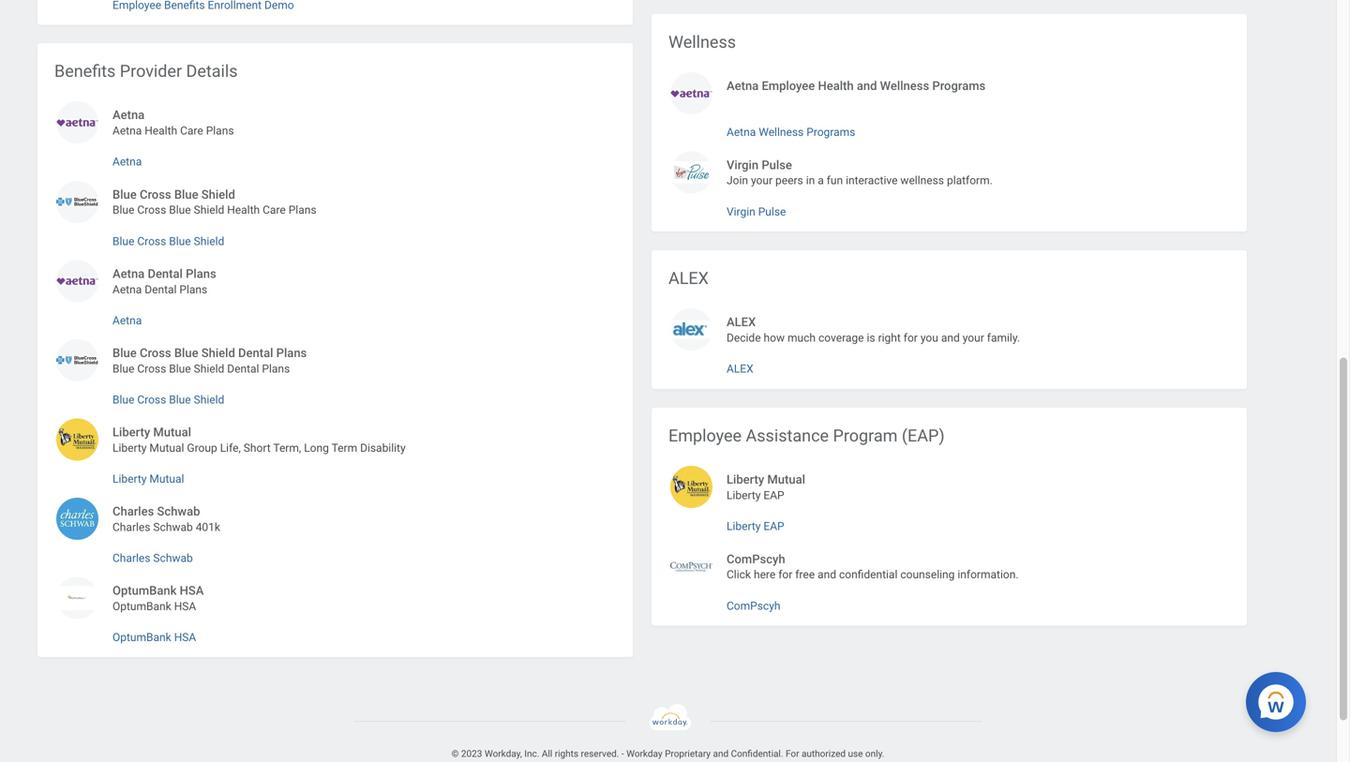 Task type: vqa. For each thing, say whether or not it's contained in the screenshot.
2nd edit "row" from the top of the page
no



Task type: locate. For each thing, give the bounding box(es) containing it.
details
[[186, 62, 238, 81]]

schwab for charles schwab
[[153, 552, 193, 565]]

2 charles from the top
[[113, 521, 151, 534]]

2 vertical spatial hsa
[[174, 631, 196, 645]]

1 virgin from the top
[[727, 158, 759, 172]]

mutual for liberty mutual
[[150, 473, 184, 486]]

workday
[[627, 749, 663, 760]]

optumbank hsa link
[[38, 624, 633, 652]]

schwab for charles schwab charles schwab 401k
[[157, 505, 200, 519]]

eap down liberty mutual liberty eap at bottom right
[[764, 520, 785, 533]]

1 blue cross blue shield from the top
[[113, 235, 224, 248]]

mutual up charles schwab charles schwab 401k
[[150, 473, 184, 486]]

care inside the aetna aetna health care plans
[[180, 124, 203, 138]]

0 vertical spatial pulse
[[762, 158, 793, 172]]

long
[[304, 442, 329, 455]]

and right the you
[[942, 332, 960, 345]]

0 vertical spatial compscyh
[[727, 552, 786, 566]]

alex
[[669, 269, 709, 289], [727, 315, 756, 329], [727, 363, 754, 376]]

1 vertical spatial employee
[[669, 426, 742, 446]]

aetna
[[727, 79, 759, 93], [113, 108, 145, 122], [113, 124, 142, 138], [727, 126, 756, 139], [113, 155, 142, 169], [113, 267, 145, 281], [113, 283, 142, 296], [113, 314, 142, 327]]

1 vertical spatial health
[[145, 124, 177, 138]]

1 blue cross blue shield link from the top
[[38, 227, 633, 255]]

compscyh link
[[652, 592, 1248, 620]]

1 vertical spatial care
[[263, 204, 286, 217]]

employee up aetna wellness programs
[[762, 79, 815, 93]]

0 vertical spatial alex
[[669, 269, 709, 289]]

hsa
[[180, 584, 204, 598], [174, 600, 196, 614], [174, 631, 196, 645]]

plans inside the aetna aetna health care plans
[[206, 124, 234, 138]]

cross
[[140, 187, 171, 201], [137, 204, 166, 217], [137, 235, 166, 248], [140, 346, 171, 360], [137, 362, 166, 376], [137, 393, 166, 407]]

1 vertical spatial your
[[963, 332, 985, 345]]

shield down the aetna aetna health care plans
[[201, 187, 235, 201]]

optumbank hsa optumbank hsa
[[113, 584, 204, 614]]

2 vertical spatial wellness
[[759, 126, 804, 139]]

1 vertical spatial aetna link
[[38, 307, 633, 335]]

and right proprietary
[[713, 749, 729, 760]]

1 horizontal spatial employee
[[762, 79, 815, 93]]

mutual
[[153, 425, 191, 439], [150, 442, 184, 455], [150, 473, 184, 486], [768, 473, 806, 487]]

mutual down assistance at the bottom of the page
[[768, 473, 806, 487]]

hsa inside optumbank hsa link
[[174, 631, 196, 645]]

0 vertical spatial programs
[[933, 79, 986, 93]]

programs up 'fun'
[[807, 126, 856, 139]]

your right join
[[751, 174, 773, 187]]

authorized
[[802, 749, 846, 760]]

compscyh for compscyh click here for free and confidential counseling information.
[[727, 552, 786, 566]]

charles up optumbank hsa optumbank hsa
[[113, 552, 151, 565]]

liberty mutual liberty eap
[[727, 473, 806, 502]]

liberty inside liberty eap link
[[727, 520, 761, 533]]

fun
[[827, 174, 843, 187]]

2 blue cross blue shield link from the top
[[38, 386, 633, 414]]

1 horizontal spatial your
[[963, 332, 985, 345]]

compscyh inside compscyh click here for free and confidential counseling information.
[[727, 552, 786, 566]]

2 vertical spatial alex
[[727, 363, 754, 376]]

employee inside button
[[762, 79, 815, 93]]

mutual inside liberty mutual liberty eap
[[768, 473, 806, 487]]

3 optumbank from the top
[[113, 631, 171, 645]]

decide
[[727, 332, 761, 345]]

group
[[187, 442, 217, 455]]

1 horizontal spatial wellness
[[759, 126, 804, 139]]

2 optumbank from the top
[[113, 600, 171, 614]]

optumbank down charles schwab on the bottom left of the page
[[113, 584, 177, 598]]

0 vertical spatial for
[[904, 332, 918, 345]]

and right free
[[818, 569, 837, 582]]

blue cross blue shield for dental
[[113, 393, 224, 407]]

1 vertical spatial eap
[[764, 520, 785, 533]]

hsa for optumbank hsa optumbank hsa
[[180, 584, 204, 598]]

liberty eap link
[[652, 513, 1248, 541]]

1 horizontal spatial care
[[263, 204, 286, 217]]

0 vertical spatial health
[[818, 79, 854, 93]]

0 horizontal spatial employee
[[669, 426, 742, 446]]

free
[[796, 569, 815, 582]]

2 compscyh from the top
[[727, 600, 781, 613]]

1 eap from the top
[[764, 489, 785, 502]]

1 charles from the top
[[113, 505, 154, 519]]

compscyh
[[727, 552, 786, 566], [727, 600, 781, 613]]

blue cross blue shield down blue cross blue shield dental plans blue cross blue shield dental plans
[[113, 393, 224, 407]]

program
[[833, 426, 898, 446]]

2 aetna link from the top
[[38, 307, 633, 335]]

0 vertical spatial blue cross blue shield link
[[38, 227, 633, 255]]

charles down liberty mutual
[[113, 505, 154, 519]]

0 vertical spatial charles
[[113, 505, 154, 519]]

charles up charles schwab on the bottom left of the page
[[113, 521, 151, 534]]

1 vertical spatial virgin
[[727, 205, 756, 218]]

here
[[754, 569, 776, 582]]

hsa down optumbank hsa optumbank hsa
[[174, 631, 196, 645]]

hsa down charles schwab on the bottom left of the page
[[180, 584, 204, 598]]

shield
[[201, 187, 235, 201], [194, 204, 224, 217], [194, 235, 224, 248], [201, 346, 235, 360], [194, 362, 224, 376], [194, 393, 224, 407]]

employee up liberty mutual liberty eap at bottom right
[[669, 426, 742, 446]]

shield down blue cross blue shield blue cross blue shield health care plans
[[194, 235, 224, 248]]

compscyh up here
[[727, 552, 786, 566]]

interactive
[[846, 174, 898, 187]]

0 vertical spatial employee
[[762, 79, 815, 93]]

1 vertical spatial hsa
[[174, 600, 196, 614]]

compscyh down here
[[727, 600, 781, 613]]

alex decide how much coverage is right for you and your family.
[[727, 315, 1021, 345]]

care
[[180, 124, 203, 138], [263, 204, 286, 217]]

1 vertical spatial wellness
[[881, 79, 930, 93]]

virgin
[[727, 158, 759, 172], [727, 205, 756, 218]]

mutual up the group
[[153, 425, 191, 439]]

compscyh inside compscyh 'link'
[[727, 600, 781, 613]]

compscyh for compscyh
[[727, 600, 781, 613]]

assistance
[[746, 426, 829, 446]]

virgin for virgin pulse join your peers in a fun interactive wellness platform.
[[727, 158, 759, 172]]

eap up liberty eap at bottom
[[764, 489, 785, 502]]

© 2023 workday, inc. all rights reserved. - workday proprietary and confidential. for authorized use only.
[[452, 749, 885, 760]]

0 vertical spatial hsa
[[180, 584, 204, 598]]

pulse up peers
[[762, 158, 793, 172]]

health inside the aetna aetna health care plans
[[145, 124, 177, 138]]

0 horizontal spatial for
[[779, 569, 793, 582]]

peers
[[776, 174, 804, 187]]

hsa up optumbank hsa
[[174, 600, 196, 614]]

1 optumbank from the top
[[113, 584, 177, 598]]

0 vertical spatial blue cross blue shield
[[113, 235, 224, 248]]

in
[[806, 174, 815, 187]]

0 vertical spatial aetna link
[[38, 148, 633, 176]]

aetna employee health and wellness programs button
[[652, 68, 1248, 118]]

and up 'virgin pulse join your peers in a fun interactive wellness platform.'
[[857, 79, 877, 93]]

how
[[764, 332, 785, 345]]

2 vertical spatial optumbank
[[113, 631, 171, 645]]

2 vertical spatial health
[[227, 204, 260, 217]]

0 horizontal spatial health
[[145, 124, 177, 138]]

virgin down join
[[727, 205, 756, 218]]

programs
[[933, 79, 986, 93], [807, 126, 856, 139]]

and inside "alex decide how much coverage is right for you and your family."
[[942, 332, 960, 345]]

0 horizontal spatial your
[[751, 174, 773, 187]]

virgin inside 'virgin pulse join your peers in a fun interactive wellness platform.'
[[727, 158, 759, 172]]

schwab up 401k
[[157, 505, 200, 519]]

mutual left the group
[[150, 442, 184, 455]]

1 vertical spatial programs
[[807, 126, 856, 139]]

0 vertical spatial your
[[751, 174, 773, 187]]

2 vertical spatial charles
[[113, 552, 151, 565]]

disability
[[360, 442, 406, 455]]

health inside button
[[818, 79, 854, 93]]

and inside compscyh click here for free and confidential counseling information.
[[818, 569, 837, 582]]

1 vertical spatial compscyh
[[727, 600, 781, 613]]

virgin up join
[[727, 158, 759, 172]]

1 vertical spatial alex
[[727, 315, 756, 329]]

for left free
[[779, 569, 793, 582]]

1 vertical spatial optumbank
[[113, 600, 171, 614]]

0 vertical spatial wellness
[[669, 32, 736, 52]]

you
[[921, 332, 939, 345]]

and
[[857, 79, 877, 93], [942, 332, 960, 345], [818, 569, 837, 582], [713, 749, 729, 760]]

1 aetna link from the top
[[38, 148, 633, 176]]

employee
[[762, 79, 815, 93], [669, 426, 742, 446]]

blue cross blue shield up aetna dental plans aetna dental plans
[[113, 235, 224, 248]]

optumbank up optumbank hsa
[[113, 600, 171, 614]]

liberty for liberty mutual liberty eap
[[727, 473, 765, 487]]

1 horizontal spatial health
[[227, 204, 260, 217]]

wellness
[[669, 32, 736, 52], [881, 79, 930, 93], [759, 126, 804, 139]]

confidential
[[839, 569, 898, 582]]

much
[[788, 332, 816, 345]]

family.
[[988, 332, 1021, 345]]

shield down aetna dental plans aetna dental plans
[[201, 346, 235, 360]]

1 vertical spatial for
[[779, 569, 793, 582]]

liberty inside liberty mutual link
[[113, 473, 147, 486]]

aetna link for plans
[[38, 307, 633, 335]]

0 vertical spatial virgin
[[727, 158, 759, 172]]

1 vertical spatial blue cross blue shield
[[113, 393, 224, 407]]

0 horizontal spatial care
[[180, 124, 203, 138]]

blue
[[113, 187, 137, 201], [174, 187, 198, 201], [113, 204, 134, 217], [169, 204, 191, 217], [113, 235, 134, 248], [169, 235, 191, 248], [113, 346, 137, 360], [174, 346, 198, 360], [113, 362, 134, 376], [169, 362, 191, 376], [113, 393, 134, 407], [169, 393, 191, 407]]

0 horizontal spatial wellness
[[669, 32, 736, 52]]

aetna link
[[38, 148, 633, 176], [38, 307, 633, 335]]

and inside button
[[857, 79, 877, 93]]

0 horizontal spatial programs
[[807, 126, 856, 139]]

2 horizontal spatial health
[[818, 79, 854, 93]]

your left family.
[[963, 332, 985, 345]]

2 virgin from the top
[[727, 205, 756, 218]]

0 vertical spatial optumbank
[[113, 584, 177, 598]]

charles
[[113, 505, 154, 519], [113, 521, 151, 534], [113, 552, 151, 565]]

charles schwab link
[[38, 545, 633, 573]]

liberty mutual liberty mutual group life, short term, long term disability
[[113, 425, 406, 455]]

health
[[818, 79, 854, 93], [145, 124, 177, 138], [227, 204, 260, 217]]

liberty eap
[[727, 520, 785, 533]]

2 horizontal spatial wellness
[[881, 79, 930, 93]]

pulse inside 'virgin pulse join your peers in a fun interactive wellness platform.'
[[762, 158, 793, 172]]

eap inside liberty mutual liberty eap
[[764, 489, 785, 502]]

0 vertical spatial care
[[180, 124, 203, 138]]

1 horizontal spatial for
[[904, 332, 918, 345]]

1 vertical spatial blue cross blue shield link
[[38, 386, 633, 414]]

1 vertical spatial charles
[[113, 521, 151, 534]]

schwab
[[157, 505, 200, 519], [153, 521, 193, 534], [153, 552, 193, 565]]

wellness inside button
[[881, 79, 930, 93]]

wellness
[[901, 174, 945, 187]]

1 compscyh from the top
[[727, 552, 786, 566]]

optumbank down optumbank hsa optumbank hsa
[[113, 631, 171, 645]]

liberty for liberty mutual
[[113, 473, 147, 486]]

schwab left 401k
[[153, 521, 193, 534]]

programs up aetna wellness programs link
[[933, 79, 986, 93]]

rights
[[555, 749, 579, 760]]

your
[[751, 174, 773, 187], [963, 332, 985, 345]]

eap
[[764, 489, 785, 502], [764, 520, 785, 533]]

optumbank
[[113, 584, 177, 598], [113, 600, 171, 614], [113, 631, 171, 645]]

reserved.
[[581, 749, 619, 760]]

for left the you
[[904, 332, 918, 345]]

coverage
[[819, 332, 864, 345]]

0 vertical spatial eap
[[764, 489, 785, 502]]

your inside 'virgin pulse join your peers in a fun interactive wellness platform.'
[[751, 174, 773, 187]]

blue cross blue shield
[[113, 235, 224, 248], [113, 393, 224, 407]]

0 vertical spatial schwab
[[157, 505, 200, 519]]

pulse for virgin pulse
[[759, 205, 786, 218]]

for
[[904, 332, 918, 345], [779, 569, 793, 582]]

inc.
[[525, 749, 540, 760]]

benefits provider details element
[[38, 43, 633, 658]]

liberty
[[113, 425, 150, 439], [113, 442, 147, 455], [113, 473, 147, 486], [727, 473, 765, 487], [727, 489, 761, 502], [727, 520, 761, 533]]

plans inside blue cross blue shield blue cross blue shield health care plans
[[289, 204, 317, 217]]

1 vertical spatial pulse
[[759, 205, 786, 218]]

2 blue cross blue shield from the top
[[113, 393, 224, 407]]

pulse down peers
[[759, 205, 786, 218]]

2 vertical spatial schwab
[[153, 552, 193, 565]]

for inside compscyh click here for free and confidential counseling information.
[[779, 569, 793, 582]]

aetna employee health and wellness programs
[[727, 79, 986, 93]]

schwab down charles schwab charles schwab 401k
[[153, 552, 193, 565]]

3 charles from the top
[[113, 552, 151, 565]]

blue cross blue shield link for blue cross blue shield
[[38, 227, 633, 255]]

1 horizontal spatial programs
[[933, 79, 986, 93]]

dental
[[148, 267, 183, 281], [145, 283, 177, 296], [238, 346, 273, 360], [227, 362, 259, 376]]



Task type: describe. For each thing, give the bounding box(es) containing it.
1 vertical spatial schwab
[[153, 521, 193, 534]]

provider
[[120, 62, 182, 81]]

2 eap from the top
[[764, 520, 785, 533]]

your inside "alex decide how much coverage is right for you and your family."
[[963, 332, 985, 345]]

term,
[[273, 442, 301, 455]]

term
[[332, 442, 357, 455]]

virgin pulse join your peers in a fun interactive wellness platform.
[[727, 158, 993, 187]]

benefits provider details
[[54, 62, 238, 81]]

counseling
[[901, 569, 955, 582]]

blue cross blue shield link for blue cross blue shield dental plans
[[38, 386, 633, 414]]

aetna link for health
[[38, 148, 633, 176]]

aetna inside button
[[727, 79, 759, 93]]

optumbank for optumbank hsa optumbank hsa
[[113, 584, 177, 598]]

shield up the group
[[194, 362, 224, 376]]

401k
[[196, 521, 220, 534]]

click
[[727, 569, 751, 582]]

aetna wellness programs
[[727, 126, 856, 139]]

benefits
[[54, 62, 116, 81]]

liberty mutual
[[113, 473, 184, 486]]

information.
[[958, 569, 1019, 582]]

liberty for liberty mutual liberty mutual group life, short term, long term disability
[[113, 425, 150, 439]]

health inside blue cross blue shield blue cross blue shield health care plans
[[227, 204, 260, 217]]

aetna wellness programs link
[[652, 118, 1248, 147]]

life,
[[220, 442, 241, 455]]

use
[[848, 749, 863, 760]]

a
[[818, 174, 824, 187]]

health for care
[[145, 124, 177, 138]]

aetna aetna health care plans
[[113, 108, 234, 138]]

virgin pulse
[[727, 205, 786, 218]]

blue cross blue shield blue cross blue shield health care plans
[[113, 187, 317, 217]]

confidential.
[[731, 749, 784, 760]]

platform.
[[947, 174, 993, 187]]

charles for charles schwab charles schwab 401k
[[113, 505, 154, 519]]

pulse for virgin pulse join your peers in a fun interactive wellness platform.
[[762, 158, 793, 172]]

shield up aetna dental plans aetna dental plans
[[194, 204, 224, 217]]

mutual for liberty mutual liberty mutual group life, short term, long term disability
[[153, 425, 191, 439]]

blue cross blue shield for blue
[[113, 235, 224, 248]]

is
[[867, 332, 876, 345]]

join
[[727, 174, 749, 187]]

short
[[244, 442, 271, 455]]

charles schwab charles schwab 401k
[[113, 505, 220, 534]]

only.
[[866, 749, 885, 760]]

shield down blue cross blue shield dental plans blue cross blue shield dental plans
[[194, 393, 224, 407]]

and inside footer
[[713, 749, 729, 760]]

alex for alex element
[[669, 269, 709, 289]]

liberty for liberty eap
[[727, 520, 761, 533]]

© 2023 workday, inc. all rights reserved. - workday proprietary and confidential. for authorized use only. footer
[[0, 705, 1337, 763]]

alex element
[[652, 251, 1248, 389]]

virgin for virgin pulse
[[727, 205, 756, 218]]

all
[[542, 749, 553, 760]]

alex link
[[652, 355, 1248, 383]]

optumbank for optumbank hsa
[[113, 631, 171, 645]]

2023
[[461, 749, 483, 760]]

charles for charles schwab
[[113, 552, 151, 565]]

for inside "alex decide how much coverage is right for you and your family."
[[904, 332, 918, 345]]

mutual for liberty mutual liberty eap
[[768, 473, 806, 487]]

care inside blue cross blue shield blue cross blue shield health care plans
[[263, 204, 286, 217]]

compscyh click here for free and confidential counseling information.
[[727, 552, 1019, 582]]

(eap)
[[902, 426, 945, 446]]

employee assistance program (eap)
[[669, 426, 945, 446]]

proprietary
[[665, 749, 711, 760]]

hsa for optumbank hsa
[[174, 631, 196, 645]]

employee assistance program (eap) element
[[652, 408, 1248, 626]]

liberty mutual link
[[38, 465, 633, 493]]

-
[[622, 749, 624, 760]]

©
[[452, 749, 459, 760]]

virgin pulse link
[[652, 198, 1248, 226]]

alex for alex link
[[727, 363, 754, 376]]

workday,
[[485, 749, 522, 760]]

for
[[786, 749, 800, 760]]

alex inside "alex decide how much coverage is right for you and your family."
[[727, 315, 756, 329]]

programs inside button
[[933, 79, 986, 93]]

optumbank hsa
[[113, 631, 196, 645]]

blue cross blue shield dental plans blue cross blue shield dental plans
[[113, 346, 307, 376]]

charles schwab
[[113, 552, 193, 565]]

wellness element
[[652, 14, 1248, 232]]

right
[[879, 332, 901, 345]]

aetna dental plans aetna dental plans
[[113, 267, 216, 296]]

health for and
[[818, 79, 854, 93]]



